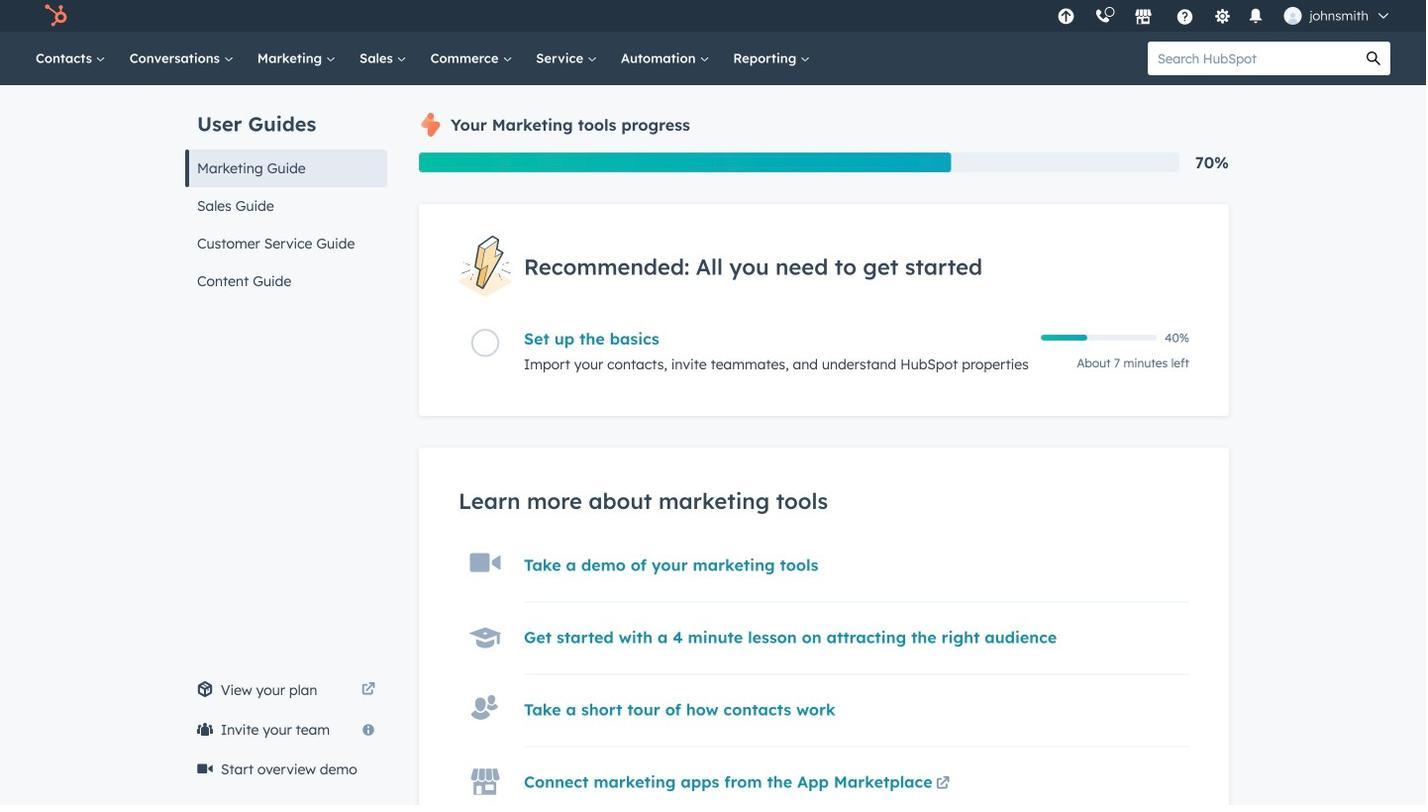 Task type: vqa. For each thing, say whether or not it's contained in the screenshot.
John Smith image
yes



Task type: describe. For each thing, give the bounding box(es) containing it.
0 vertical spatial link opens in a new window image
[[362, 679, 375, 702]]

Search HubSpot search field
[[1148, 42, 1357, 75]]

john smith image
[[1284, 7, 1302, 25]]

1 vertical spatial link opens in a new window image
[[936, 778, 950, 792]]

[object object] complete progress bar
[[1041, 335, 1088, 341]]

marketplaces image
[[1135, 9, 1152, 27]]



Task type: locate. For each thing, give the bounding box(es) containing it.
1 horizontal spatial link opens in a new window image
[[936, 773, 950, 797]]

progress bar
[[419, 153, 952, 172]]

user guides element
[[185, 85, 387, 300]]

link opens in a new window image
[[362, 679, 375, 702], [936, 773, 950, 797]]

0 horizontal spatial link opens in a new window image
[[362, 684, 375, 697]]

link opens in a new window image
[[362, 684, 375, 697], [936, 778, 950, 792]]

menu
[[1047, 0, 1403, 32]]

0 vertical spatial link opens in a new window image
[[362, 684, 375, 697]]

1 horizontal spatial link opens in a new window image
[[936, 778, 950, 792]]

0 horizontal spatial link opens in a new window image
[[362, 679, 375, 702]]

1 vertical spatial link opens in a new window image
[[936, 773, 950, 797]]



